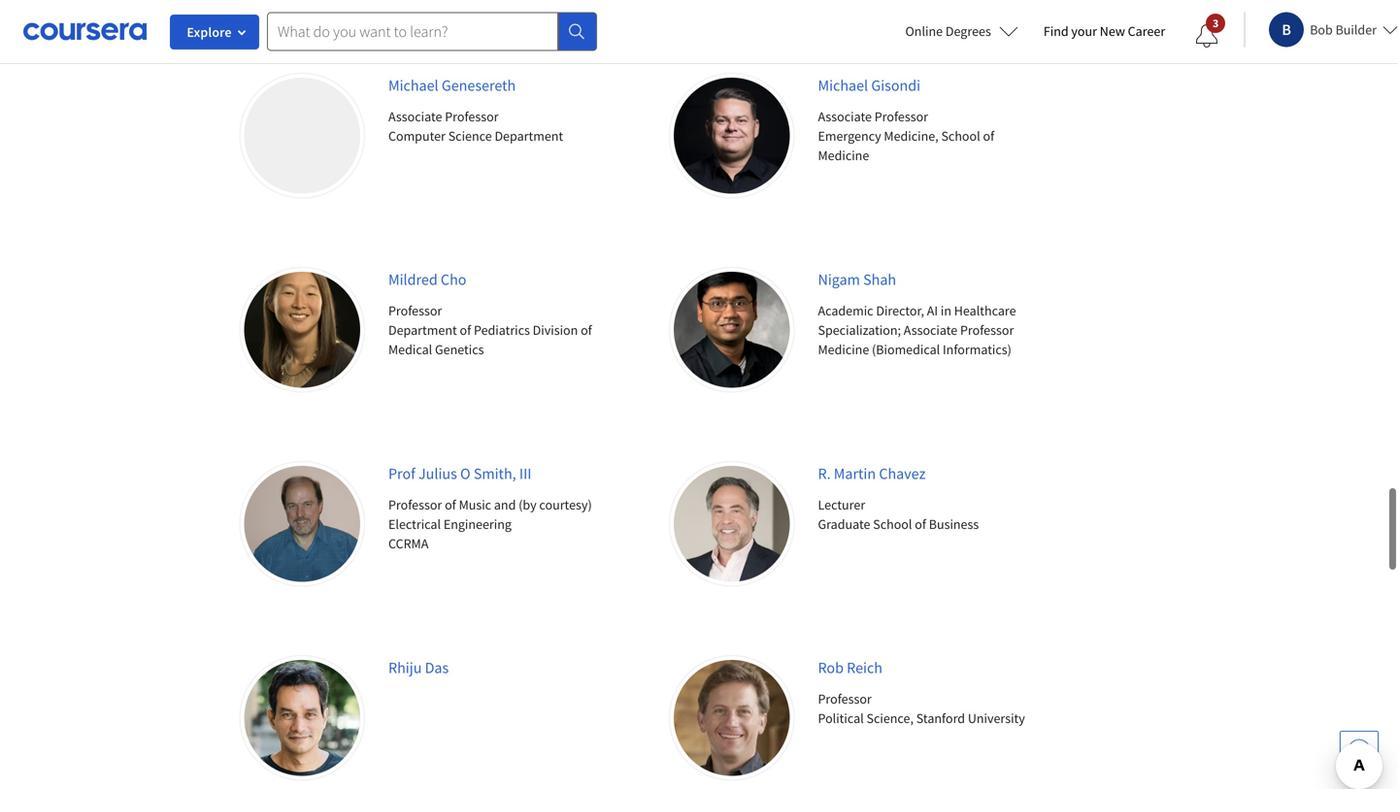 Task type: locate. For each thing, give the bounding box(es) containing it.
professor down mildred
[[388, 302, 442, 319]]

1 michael from the left
[[388, 76, 439, 95]]

division
[[533, 321, 578, 339]]

1 horizontal spatial associate
[[818, 108, 872, 125]]

associate up the emergency
[[818, 108, 872, 125]]

nigam shah
[[818, 270, 896, 289]]

medicine down the emergency
[[818, 147, 869, 164]]

department right science
[[495, 127, 563, 145]]

professor up electrical
[[388, 496, 442, 514]]

medicine
[[818, 147, 869, 164], [818, 341, 869, 358]]

1 horizontal spatial department
[[495, 127, 563, 145]]

das
[[425, 658, 449, 678]]

computer
[[388, 127, 446, 145]]

0 horizontal spatial department
[[388, 321, 457, 339]]

of left business on the right
[[915, 516, 926, 533]]

associate inside academic director, ai in healthcare specialization; associate professor medicine (biomedical informatics)
[[904, 321, 958, 339]]

medicine inside associate professor emergency medicine, school of medicine
[[818, 147, 869, 164]]

department inside professor department of pediatrics division of medical genetics
[[388, 321, 457, 339]]

None search field
[[267, 12, 597, 51]]

academic
[[818, 302, 873, 319]]

3 button
[[1180, 13, 1234, 59]]

0 vertical spatial medicine
[[818, 147, 869, 164]]

professor up science
[[445, 108, 499, 125]]

0 horizontal spatial school
[[873, 516, 912, 533]]

rob reich image
[[670, 656, 794, 780]]

2 michael from the left
[[818, 76, 868, 95]]

degrees
[[946, 22, 991, 40]]

michael up the emergency
[[818, 76, 868, 95]]

r. martin chavez
[[818, 464, 926, 484]]

1 vertical spatial school
[[873, 516, 912, 533]]

michael up computer
[[388, 76, 439, 95]]

2 medicine from the top
[[818, 341, 869, 358]]

of inside lecturer graduate school of business
[[915, 516, 926, 533]]

medicine inside academic director, ai in healthcare specialization; associate professor medicine (biomedical informatics)
[[818, 341, 869, 358]]

online
[[905, 22, 943, 40]]

associate up computer
[[388, 108, 442, 125]]

associate inside associate professor emergency medicine, school of medicine
[[818, 108, 872, 125]]

What do you want to learn? text field
[[267, 12, 558, 51]]

2 horizontal spatial associate
[[904, 321, 958, 339]]

associate down ai
[[904, 321, 958, 339]]

rob reich link
[[818, 658, 883, 678]]

associate professor computer science department
[[388, 108, 563, 145]]

cho
[[441, 270, 466, 289]]

r. martin chavez image
[[670, 462, 794, 586]]

professor
[[445, 108, 499, 125], [875, 108, 928, 125], [388, 302, 442, 319], [960, 321, 1014, 339], [388, 496, 442, 514], [818, 690, 872, 708]]

associate
[[388, 108, 442, 125], [818, 108, 872, 125], [904, 321, 958, 339]]

department up medical
[[388, 321, 457, 339]]

professor inside associate professor emergency medicine, school of medicine
[[875, 108, 928, 125]]

professor up political
[[818, 690, 872, 708]]

school
[[941, 127, 980, 145], [873, 516, 912, 533]]

professor down the healthcare
[[960, 321, 1014, 339]]

school inside associate professor emergency medicine, school of medicine
[[941, 127, 980, 145]]

r. martin chavez link
[[818, 464, 926, 484]]

bob builder
[[1310, 21, 1377, 38]]

rhiju das
[[388, 658, 449, 678]]

1 horizontal spatial michael
[[818, 76, 868, 95]]

science,
[[867, 710, 914, 727]]

rhiju
[[388, 658, 422, 678]]

explore button
[[170, 15, 259, 50]]

associate inside associate professor computer science department
[[388, 108, 442, 125]]

professor inside academic director, ai in healthcare specialization; associate professor medicine (biomedical informatics)
[[960, 321, 1014, 339]]

1 medicine from the top
[[818, 147, 869, 164]]

genesereth
[[442, 76, 516, 95]]

pediatrics
[[474, 321, 530, 339]]

(biomedical
[[872, 341, 940, 358]]

find your new career
[[1044, 22, 1165, 40]]

music
[[459, 496, 491, 514]]

nigam
[[818, 270, 860, 289]]

rhiju das image
[[240, 656, 364, 780]]

medical
[[388, 341, 432, 358]]

professor up medicine,
[[875, 108, 928, 125]]

school right medicine,
[[941, 127, 980, 145]]

professor inside associate professor computer science department
[[445, 108, 499, 125]]

of left "music"
[[445, 496, 456, 514]]

0 horizontal spatial associate
[[388, 108, 442, 125]]

ai
[[927, 302, 938, 319]]

in
[[941, 302, 951, 319]]

michael
[[388, 76, 439, 95], [818, 76, 868, 95]]

help center image
[[1348, 739, 1371, 762]]

explore
[[187, 23, 232, 41]]

shah
[[863, 270, 896, 289]]

b
[[1282, 20, 1291, 39]]

1 vertical spatial department
[[388, 321, 457, 339]]

0 vertical spatial department
[[495, 127, 563, 145]]

of inside associate professor emergency medicine, school of medicine
[[983, 127, 994, 145]]

michael gisondi
[[818, 76, 921, 95]]

michael gisondi link
[[818, 76, 921, 95]]

3
[[1213, 16, 1219, 31]]

of right medicine,
[[983, 127, 994, 145]]

1 vertical spatial medicine
[[818, 341, 869, 358]]

academic director, ai in healthcare specialization; associate professor medicine (biomedical informatics)
[[818, 302, 1016, 358]]

show notifications image
[[1195, 24, 1219, 48]]

chavez
[[879, 464, 926, 484]]

ccrma
[[388, 535, 429, 552]]

of
[[983, 127, 994, 145], [460, 321, 471, 339], [581, 321, 592, 339], [445, 496, 456, 514], [915, 516, 926, 533]]

prof
[[388, 464, 415, 484]]

department
[[495, 127, 563, 145], [388, 321, 457, 339]]

1 horizontal spatial school
[[941, 127, 980, 145]]

medicine down specialization;
[[818, 341, 869, 358]]

martin
[[834, 464, 876, 484]]

school right graduate
[[873, 516, 912, 533]]

0 vertical spatial school
[[941, 127, 980, 145]]

courtesy)
[[539, 496, 592, 514]]

university
[[968, 710, 1025, 727]]

rob
[[818, 658, 844, 678]]

mildred
[[388, 270, 438, 289]]

specialization;
[[818, 321, 901, 339]]

0 horizontal spatial michael
[[388, 76, 439, 95]]



Task type: vqa. For each thing, say whether or not it's contained in the screenshot.


Task type: describe. For each thing, give the bounding box(es) containing it.
online degrees
[[905, 22, 991, 40]]

professor inside professor department of pediatrics division of medical genetics
[[388, 302, 442, 319]]

bob
[[1310, 21, 1333, 38]]

lecturer
[[818, 496, 865, 514]]

informatics)
[[943, 341, 1012, 358]]

graduate
[[818, 516, 870, 533]]

find
[[1044, 22, 1069, 40]]

professor inside "professor of music and (by courtesy) electrical engineering ccrma"
[[388, 496, 442, 514]]

director,
[[876, 302, 924, 319]]

michael genesereth link
[[388, 76, 516, 95]]

emergency
[[818, 127, 881, 145]]

prof julius o smith, iii
[[388, 464, 532, 484]]

nigam shah image
[[670, 268, 794, 392]]

reich
[[847, 658, 883, 678]]

rob reich
[[818, 658, 883, 678]]

o
[[460, 464, 471, 484]]

associate professor emergency medicine, school of medicine
[[818, 108, 994, 164]]

school inside lecturer graduate school of business
[[873, 516, 912, 533]]

stanford
[[916, 710, 965, 727]]

r.
[[818, 464, 831, 484]]

science
[[448, 127, 492, 145]]

smith,
[[474, 464, 516, 484]]

michael for michael gisondi
[[818, 76, 868, 95]]

michael for michael genesereth
[[388, 76, 439, 95]]

prof julius o smith, iii link
[[388, 464, 532, 484]]

find your new career link
[[1034, 19, 1175, 44]]

nigam shah link
[[818, 270, 896, 289]]

career
[[1128, 22, 1165, 40]]

coursera image
[[23, 16, 147, 47]]

gisondi
[[871, 76, 921, 95]]

associate for gisondi
[[818, 108, 872, 125]]

of inside "professor of music and (by courtesy) electrical engineering ccrma"
[[445, 496, 456, 514]]

mildred cho image
[[240, 268, 364, 392]]

medicine,
[[884, 127, 939, 145]]

professor inside professor political science, stanford university
[[818, 690, 872, 708]]

mildred cho link
[[388, 270, 466, 289]]

healthcare
[[954, 302, 1016, 319]]

julius
[[418, 464, 457, 484]]

lecturer graduate school of business
[[818, 496, 979, 533]]

prof julius o smith, iii image
[[240, 462, 364, 586]]

of up genetics
[[460, 321, 471, 339]]

rhiju das link
[[388, 658, 449, 678]]

michael gisondi image
[[670, 74, 794, 198]]

political
[[818, 710, 864, 727]]

associate for genesereth
[[388, 108, 442, 125]]

business
[[929, 516, 979, 533]]

genetics
[[435, 341, 484, 358]]

online degrees button
[[890, 10, 1034, 52]]

iii
[[519, 464, 532, 484]]

professor political science, stanford university
[[818, 690, 1025, 727]]

(by
[[519, 496, 537, 514]]

of right division
[[581, 321, 592, 339]]

mildred cho
[[388, 270, 466, 289]]

professor of music and (by courtesy) electrical engineering ccrma
[[388, 496, 592, 552]]

new
[[1100, 22, 1125, 40]]

builder
[[1336, 21, 1377, 38]]

electrical
[[388, 516, 441, 533]]

michael genesereth
[[388, 76, 516, 95]]

your
[[1071, 22, 1097, 40]]

engineering
[[444, 516, 512, 533]]

professor department of pediatrics division of medical genetics
[[388, 302, 592, 358]]

department inside associate professor computer science department
[[495, 127, 563, 145]]

and
[[494, 496, 516, 514]]

michael genesereth image
[[240, 74, 364, 198]]



